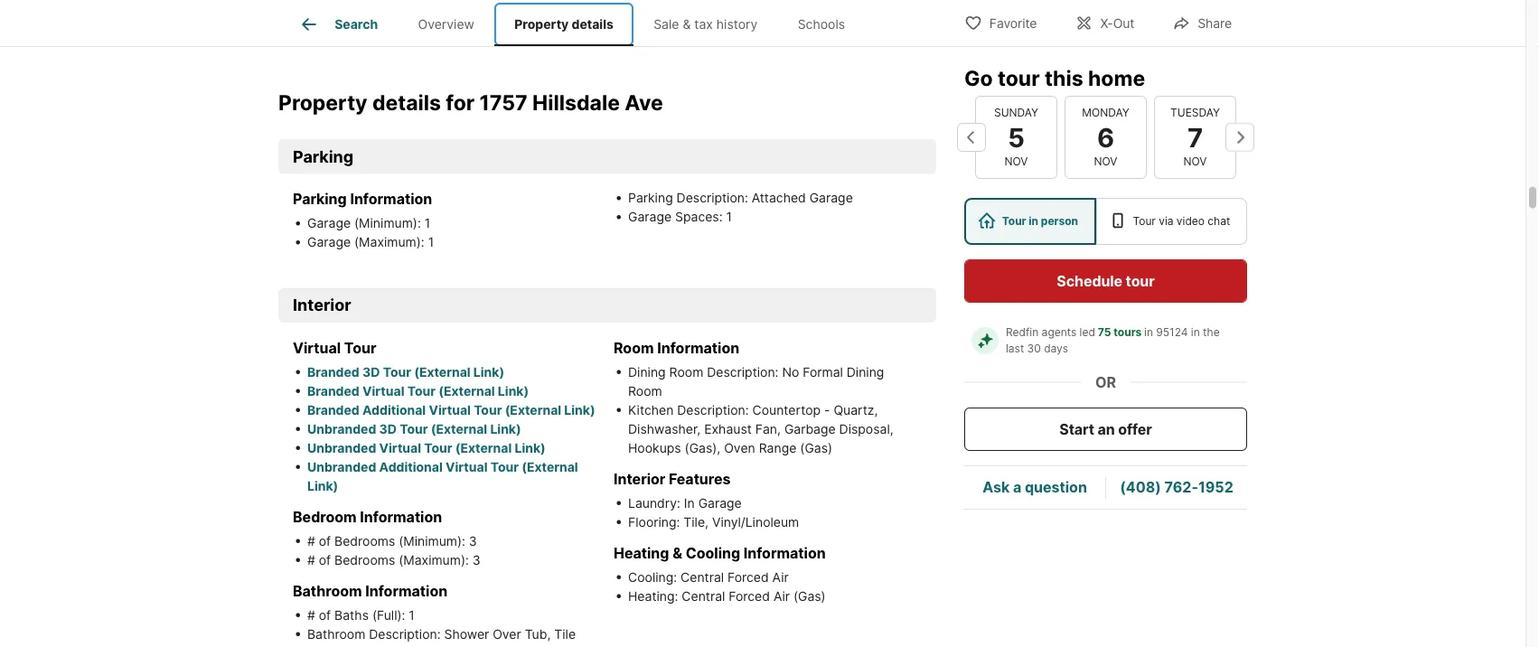 Task type: locate. For each thing, give the bounding box(es) containing it.
(gas) inside countertop - quartz, dishwasher, exhaust fan, garbage disposal, hookups (gas), oven range (gas)
[[800, 440, 833, 456]]

description: down (full):
[[369, 627, 441, 642]]

0 vertical spatial 3d
[[363, 364, 380, 380]]

heating:
[[628, 589, 678, 604]]

property up hillsdale at the top left of the page
[[515, 17, 569, 32]]

countertop - quartz, dishwasher, exhaust fan, garbage disposal, hookups (gas), oven range (gas)
[[628, 402, 894, 456]]

1 vertical spatial details
[[372, 90, 441, 115]]

in left the
[[1192, 326, 1200, 339]]

3d up 'branded virtual tour (external link)' link
[[363, 364, 380, 380]]

1 # from the top
[[307, 533, 315, 549]]

out
[[1114, 16, 1135, 31]]

property details
[[515, 17, 614, 32]]

nov for 6
[[1095, 155, 1118, 168]]

0 vertical spatial details
[[572, 17, 614, 32]]

1757
[[480, 90, 528, 115]]

information inside "parking information garage (minimum): 1 garage (maximum): 1"
[[350, 190, 432, 208]]

tour inside option
[[1002, 215, 1027, 228]]

0 vertical spatial branded
[[307, 364, 360, 380]]

of
[[319, 533, 331, 549], [319, 552, 331, 568], [319, 608, 331, 623]]

formal
[[803, 364, 843, 380]]

interior for interior
[[293, 295, 351, 315]]

agents
[[1042, 326, 1077, 339]]

0 vertical spatial #
[[307, 533, 315, 549]]

1 vertical spatial (gas)
[[794, 589, 826, 604]]

1 vertical spatial bathroom
[[307, 627, 366, 642]]

search
[[335, 17, 378, 32]]

tour
[[1002, 215, 1027, 228], [1133, 215, 1156, 228], [344, 339, 377, 357], [383, 364, 411, 380], [407, 383, 436, 399], [474, 402, 502, 418], [400, 421, 428, 437], [424, 440, 453, 456], [491, 459, 519, 475]]

1 vertical spatial interior
[[614, 470, 666, 488]]

interior inside interior features laundry: in garage flooring: tile, vinyl/linoleum
[[614, 470, 666, 488]]

bedroom information # of bedrooms (minimum): 3 # of bedrooms (maximum): 3
[[293, 508, 481, 568]]

in inside in the last 30 days
[[1192, 326, 1200, 339]]

# inside bathroom information # of baths (full): 1 bathroom description: shower over tub, tile
[[307, 608, 315, 623]]

property details tab
[[495, 3, 634, 46]]

in left person
[[1029, 215, 1039, 228]]

0 vertical spatial &
[[683, 17, 691, 32]]

1 unbranded from the top
[[307, 421, 376, 437]]

ask a question link
[[983, 479, 1088, 496]]

tour inside option
[[1133, 215, 1156, 228]]

1 horizontal spatial property
[[515, 17, 569, 32]]

additional up the unbranded 3d tour (external link) link
[[363, 402, 426, 418]]

the
[[1203, 326, 1220, 339]]

0 vertical spatial room
[[614, 339, 654, 357]]

(minimum): inside "parking information garage (minimum): 1 garage (maximum): 1"
[[354, 216, 421, 231]]

0 horizontal spatial in
[[1029, 215, 1039, 228]]

(gas)
[[800, 440, 833, 456], [794, 589, 826, 604]]

property inside property details tab
[[515, 17, 569, 32]]

bedrooms up baths at left
[[335, 552, 395, 568]]

0 vertical spatial tour
[[998, 65, 1040, 90]]

2 vertical spatial #
[[307, 608, 315, 623]]

0 horizontal spatial property
[[278, 90, 368, 115]]

of inside bathroom information # of baths (full): 1 bathroom description: shower over tub, tile
[[319, 608, 331, 623]]

1 horizontal spatial details
[[572, 17, 614, 32]]

share button
[[1158, 4, 1248, 41]]

0 vertical spatial forced
[[728, 570, 769, 585]]

nov inside tuesday 7 nov
[[1184, 155, 1207, 168]]

bathroom up baths at left
[[293, 582, 362, 600]]

go tour this home
[[965, 65, 1146, 90]]

& inside heating & cooling information cooling: central forced air heating: central forced air (gas)
[[673, 544, 683, 562]]

(maximum): inside bedroom information # of bedrooms (minimum): 3 # of bedrooms (maximum): 3
[[399, 552, 469, 568]]

6
[[1098, 121, 1115, 153]]

flooring:
[[628, 514, 680, 530]]

1 vertical spatial central
[[682, 589, 725, 604]]

garbage
[[785, 421, 836, 437]]

(external
[[414, 364, 471, 380], [439, 383, 495, 399], [505, 402, 562, 418], [431, 421, 487, 437], [455, 440, 512, 456], [522, 459, 578, 475]]

1 vertical spatial of
[[319, 552, 331, 568]]

2 branded from the top
[[307, 383, 360, 399]]

exhaust
[[704, 421, 752, 437]]

interior
[[293, 295, 351, 315], [614, 470, 666, 488]]

tour
[[998, 65, 1040, 90], [1126, 272, 1155, 290]]

2 vertical spatial unbranded
[[307, 459, 376, 475]]

additional down unbranded virtual tour (external link) link
[[379, 459, 443, 475]]

details left sale
[[572, 17, 614, 32]]

# for bedroom
[[307, 533, 315, 549]]

# for bathroom
[[307, 608, 315, 623]]

tab list containing search
[[278, 0, 880, 46]]

schools
[[798, 17, 845, 32]]

ave
[[625, 90, 663, 115]]

1 vertical spatial unbranded
[[307, 440, 376, 456]]

garage
[[810, 190, 853, 206], [628, 209, 672, 225], [307, 216, 351, 231], [307, 235, 351, 250], [699, 495, 742, 511]]

30
[[1028, 342, 1041, 355]]

property details for 1757 hillsdale ave
[[278, 90, 663, 115]]

(maximum):
[[354, 235, 425, 250], [399, 552, 469, 568]]

1 horizontal spatial in
[[1145, 326, 1154, 339]]

0 vertical spatial of
[[319, 533, 331, 549]]

sale
[[654, 17, 679, 32]]

(408) 762-1952 link
[[1121, 479, 1234, 496]]

parking for parking description: attached garage garage spaces: 1
[[628, 190, 673, 206]]

0 vertical spatial interior
[[293, 295, 351, 315]]

bathroom down baths at left
[[307, 627, 366, 642]]

2 vertical spatial branded
[[307, 402, 360, 418]]

& inside tab
[[683, 17, 691, 32]]

1 vertical spatial (minimum):
[[399, 533, 466, 549]]

0 vertical spatial (gas)
[[800, 440, 833, 456]]

3 branded from the top
[[307, 402, 360, 418]]

dining up the kitchen
[[628, 364, 666, 380]]

1 horizontal spatial dining
[[847, 364, 885, 380]]

description: up spaces:
[[677, 190, 748, 206]]

1 of from the top
[[319, 533, 331, 549]]

bedrooms down bedroom
[[335, 533, 395, 549]]

nov down '6'
[[1095, 155, 1118, 168]]

oven
[[724, 440, 756, 456]]

0 vertical spatial unbranded
[[307, 421, 376, 437]]

heating & cooling information cooling: central forced air heating: central forced air (gas)
[[614, 544, 826, 604]]

0 horizontal spatial details
[[372, 90, 441, 115]]

property
[[515, 17, 569, 32], [278, 90, 368, 115]]

3 up bathroom information # of baths (full): 1 bathroom description: shower over tub, tile
[[473, 552, 481, 568]]

2 vertical spatial of
[[319, 608, 331, 623]]

no
[[782, 364, 800, 380]]

or
[[1096, 373, 1117, 391]]

3 # from the top
[[307, 608, 315, 623]]

0 horizontal spatial nov
[[1005, 155, 1028, 168]]

nov for 7
[[1184, 155, 1207, 168]]

0 horizontal spatial &
[[673, 544, 683, 562]]

tub,
[[525, 627, 551, 642]]

in the last 30 days
[[1006, 326, 1223, 355]]

chat
[[1208, 215, 1231, 228]]

in right tours
[[1145, 326, 1154, 339]]

1 nov from the left
[[1005, 155, 1028, 168]]

description: inside bathroom information # of baths (full): 1 bathroom description: shower over tub, tile
[[369, 627, 441, 642]]

nov
[[1005, 155, 1028, 168], [1095, 155, 1118, 168], [1184, 155, 1207, 168]]

property down search link
[[278, 90, 368, 115]]

unbranded 3d tour (external link) link
[[307, 421, 521, 437]]

go
[[965, 65, 993, 90]]

0 horizontal spatial interior
[[293, 295, 351, 315]]

1 horizontal spatial interior
[[614, 470, 666, 488]]

list box
[[965, 198, 1248, 245]]

information inside bedroom information # of bedrooms (minimum): 3 # of bedrooms (maximum): 3
[[360, 508, 442, 526]]

& left 'tax'
[[683, 17, 691, 32]]

nov down 7
[[1184, 155, 1207, 168]]

nov inside sunday 5 nov
[[1005, 155, 1028, 168]]

0 vertical spatial (minimum):
[[354, 216, 421, 231]]

3d up unbranded virtual tour (external link) link
[[379, 421, 397, 437]]

#
[[307, 533, 315, 549], [307, 552, 315, 568], [307, 608, 315, 623]]

for
[[446, 90, 475, 115]]

attached
[[752, 190, 806, 206]]

1 vertical spatial branded
[[307, 383, 360, 399]]

762-
[[1165, 479, 1199, 496]]

tour up the sunday
[[998, 65, 1040, 90]]

1 vertical spatial (maximum):
[[399, 552, 469, 568]]

1 vertical spatial &
[[673, 544, 683, 562]]

0 vertical spatial additional
[[363, 402, 426, 418]]

1 dining from the left
[[628, 364, 666, 380]]

tax
[[695, 17, 713, 32]]

parking inside "parking information garage (minimum): 1 garage (maximum): 1"
[[293, 190, 347, 208]]

2 horizontal spatial in
[[1192, 326, 1200, 339]]

0 vertical spatial central
[[681, 570, 724, 585]]

nov inside monday 6 nov
[[1095, 155, 1118, 168]]

of for bedroom
[[319, 533, 331, 549]]

2 dining from the left
[[847, 364, 885, 380]]

redfin agents led 75 tours in 95124
[[1006, 326, 1188, 339]]

nov for 5
[[1005, 155, 1028, 168]]

2 horizontal spatial nov
[[1184, 155, 1207, 168]]

parking inside parking description: attached garage garage spaces: 1
[[628, 190, 673, 206]]

0 vertical spatial bathroom
[[293, 582, 362, 600]]

laundry:
[[628, 495, 681, 511]]

dining inside no formal dining room
[[847, 364, 885, 380]]

0 vertical spatial (maximum):
[[354, 235, 425, 250]]

dining up quartz,
[[847, 364, 885, 380]]

1 vertical spatial air
[[774, 589, 790, 604]]

1 vertical spatial bedrooms
[[335, 552, 395, 568]]

1 vertical spatial property
[[278, 90, 368, 115]]

1 vertical spatial additional
[[379, 459, 443, 475]]

air
[[773, 570, 789, 585], [774, 589, 790, 604]]

central
[[681, 570, 724, 585], [682, 589, 725, 604]]

1 horizontal spatial nov
[[1095, 155, 1118, 168]]

(gas) inside heating & cooling information cooling: central forced air heating: central forced air (gas)
[[794, 589, 826, 604]]

0 horizontal spatial dining
[[628, 364, 666, 380]]

information for bathroom information # of baths (full): 1 bathroom description: shower over tub, tile
[[366, 582, 448, 600]]

3 nov from the left
[[1184, 155, 1207, 168]]

tour inside button
[[1126, 272, 1155, 290]]

None button
[[976, 96, 1058, 179], [1065, 96, 1147, 179], [1155, 96, 1237, 179], [976, 96, 1058, 179], [1065, 96, 1147, 179], [1155, 96, 1237, 179]]

3 of from the top
[[319, 608, 331, 623]]

heating
[[614, 544, 669, 562]]

details inside tab
[[572, 17, 614, 32]]

tile,
[[684, 514, 709, 530]]

hillsdale
[[533, 90, 620, 115]]

1 vertical spatial forced
[[729, 589, 770, 604]]

2 # from the top
[[307, 552, 315, 568]]

0 vertical spatial bedrooms
[[335, 533, 395, 549]]

0 horizontal spatial tour
[[998, 65, 1040, 90]]

(full):
[[372, 608, 405, 623]]

tab list
[[278, 0, 880, 46]]

1
[[726, 209, 732, 225], [425, 216, 431, 231], [428, 235, 434, 250], [409, 608, 415, 623]]

tour for schedule
[[1126, 272, 1155, 290]]

1 vertical spatial tour
[[1126, 272, 1155, 290]]

description: inside parking description: attached garage garage spaces: 1
[[677, 190, 748, 206]]

1 horizontal spatial &
[[683, 17, 691, 32]]

& up cooling:
[[673, 544, 683, 562]]

garage inside interior features laundry: in garage flooring: tile, vinyl/linoleum
[[699, 495, 742, 511]]

1 horizontal spatial tour
[[1126, 272, 1155, 290]]

0 vertical spatial property
[[515, 17, 569, 32]]

forced
[[728, 570, 769, 585], [729, 589, 770, 604]]

& for sale
[[683, 17, 691, 32]]

1 vertical spatial 3d
[[379, 421, 397, 437]]

nov down 5
[[1005, 155, 1028, 168]]

details left 'for'
[[372, 90, 441, 115]]

parking information garage (minimum): 1 garage (maximum): 1
[[293, 190, 434, 250]]

2 nov from the left
[[1095, 155, 1118, 168]]

3 down unbranded additional virtual tour (external link) link
[[469, 533, 477, 549]]

1 vertical spatial #
[[307, 552, 315, 568]]

redfin
[[1006, 326, 1039, 339]]

unbranded
[[307, 421, 376, 437], [307, 440, 376, 456], [307, 459, 376, 475]]

information
[[350, 190, 432, 208], [658, 339, 740, 357], [360, 508, 442, 526], [744, 544, 826, 562], [366, 582, 448, 600]]

interior for interior features laundry: in garage flooring: tile, vinyl/linoleum
[[614, 470, 666, 488]]

tour right schedule
[[1126, 272, 1155, 290]]

2 vertical spatial room
[[628, 383, 663, 399]]

2 of from the top
[[319, 552, 331, 568]]

baths
[[335, 608, 369, 623]]

kitchen description:
[[628, 402, 753, 418]]

&
[[683, 17, 691, 32], [673, 544, 683, 562]]

information inside bathroom information # of baths (full): 1 bathroom description: shower over tub, tile
[[366, 582, 448, 600]]

next image
[[1226, 123, 1255, 152]]



Task type: describe. For each thing, give the bounding box(es) containing it.
offer
[[1119, 420, 1153, 438]]

search link
[[299, 14, 378, 35]]

information for bedroom information # of bedrooms (minimum): 3 # of bedrooms (maximum): 3
[[360, 508, 442, 526]]

2 bedrooms from the top
[[335, 552, 395, 568]]

75
[[1098, 326, 1112, 339]]

room inside no formal dining room
[[628, 383, 663, 399]]

led
[[1080, 326, 1096, 339]]

(gas) for cooling
[[794, 589, 826, 604]]

tour via video chat
[[1133, 215, 1231, 228]]

0 vertical spatial 3
[[469, 533, 477, 549]]

branded additional virtual tour (external link) link
[[307, 402, 596, 418]]

(gas) for quartz,
[[800, 440, 833, 456]]

information for room information
[[658, 339, 740, 357]]

(gas),
[[685, 440, 721, 456]]

information for parking information garage (minimum): 1 garage (maximum): 1
[[350, 190, 432, 208]]

interior features laundry: in garage flooring: tile, vinyl/linoleum
[[614, 470, 800, 530]]

history
[[717, 17, 758, 32]]

a
[[1013, 479, 1022, 496]]

quartz,
[[834, 402, 878, 418]]

schedule tour button
[[965, 259, 1248, 303]]

(maximum): inside "parking information garage (minimum): 1 garage (maximum): 1"
[[354, 235, 425, 250]]

last
[[1006, 342, 1025, 355]]

1 vertical spatial 3
[[473, 552, 481, 568]]

x-
[[1101, 16, 1114, 31]]

description: up exhaust
[[677, 402, 749, 418]]

bedroom
[[293, 508, 357, 526]]

ask
[[983, 479, 1010, 496]]

tours
[[1114, 326, 1142, 339]]

favorite button
[[949, 4, 1053, 41]]

overview tab
[[398, 3, 495, 46]]

schools tab
[[778, 3, 865, 46]]

hookups
[[628, 440, 681, 456]]

details for property details
[[572, 17, 614, 32]]

over
[[493, 627, 521, 642]]

1 bedrooms from the top
[[335, 533, 395, 549]]

x-out button
[[1060, 4, 1150, 41]]

overview
[[418, 17, 475, 32]]

& for heating
[[673, 544, 683, 562]]

95124
[[1157, 326, 1188, 339]]

1 inside parking description: attached garage garage spaces: 1
[[726, 209, 732, 225]]

details for property details for 1757 hillsdale ave
[[372, 90, 441, 115]]

virtual tour branded 3d tour (external link) branded virtual tour (external link) branded additional virtual tour (external link) unbranded 3d tour (external link) unbranded virtual tour (external link) unbranded additional virtual tour (external link)
[[293, 339, 596, 494]]

parking for parking
[[293, 146, 354, 166]]

cooling
[[686, 544, 741, 562]]

(408)
[[1121, 479, 1162, 496]]

1 inside bathroom information # of baths (full): 1 bathroom description: shower over tub, tile
[[409, 608, 415, 623]]

tour via video chat option
[[1097, 198, 1248, 245]]

dishwasher,
[[628, 421, 701, 437]]

1 branded from the top
[[307, 364, 360, 380]]

0 vertical spatial air
[[773, 570, 789, 585]]

property for property details
[[515, 17, 569, 32]]

tuesday 7 nov
[[1171, 106, 1221, 168]]

3 unbranded from the top
[[307, 459, 376, 475]]

tour in person option
[[965, 198, 1097, 245]]

tile
[[555, 627, 576, 642]]

7
[[1188, 121, 1204, 153]]

schedule
[[1057, 272, 1123, 290]]

this
[[1045, 65, 1084, 90]]

-
[[825, 402, 830, 418]]

1952
[[1199, 479, 1234, 496]]

sunday 5 nov
[[995, 106, 1039, 168]]

sunday
[[995, 106, 1039, 119]]

(minimum): inside bedroom information # of bedrooms (minimum): 3 # of bedrooms (maximum): 3
[[399, 533, 466, 549]]

start an offer
[[1060, 420, 1153, 438]]

in inside option
[[1029, 215, 1039, 228]]

list box containing tour in person
[[965, 198, 1248, 245]]

2 unbranded from the top
[[307, 440, 376, 456]]

sale & tax history
[[654, 17, 758, 32]]

tour in person
[[1002, 215, 1079, 228]]

bathroom information # of baths (full): 1 bathroom description: shower over tub, tile
[[293, 582, 576, 642]]

1 vertical spatial room
[[670, 364, 704, 380]]

no formal dining room
[[628, 364, 885, 399]]

unbranded virtual tour (external link) link
[[307, 440, 546, 456]]

range
[[759, 440, 797, 456]]

share
[[1198, 16, 1232, 31]]

in
[[684, 495, 695, 511]]

disposal,
[[840, 421, 894, 437]]

tour for go
[[998, 65, 1040, 90]]

branded virtual tour (external link) link
[[307, 383, 529, 399]]

room information
[[614, 339, 740, 357]]

parking for parking information garage (minimum): 1 garage (maximum): 1
[[293, 190, 347, 208]]

description: left 'no'
[[707, 364, 779, 380]]

home
[[1089, 65, 1146, 90]]

x-out
[[1101, 16, 1135, 31]]

information inside heating & cooling information cooling: central forced air heating: central forced air (gas)
[[744, 544, 826, 562]]

ask a question
[[983, 479, 1088, 496]]

cooling:
[[628, 570, 677, 585]]

branded 3d tour (external link) link
[[307, 364, 505, 380]]

previous image
[[958, 123, 986, 152]]

kitchen
[[628, 402, 674, 418]]

monday 6 nov
[[1083, 106, 1130, 168]]

unbranded additional virtual tour (external link) link
[[307, 459, 578, 494]]

spaces:
[[675, 209, 723, 225]]

sale & tax history tab
[[634, 3, 778, 46]]

favorite
[[990, 16, 1037, 31]]

vinyl/linoleum
[[712, 514, 800, 530]]

fan,
[[756, 421, 781, 437]]

property for property details for 1757 hillsdale ave
[[278, 90, 368, 115]]

person
[[1041, 215, 1079, 228]]

dining room description:
[[628, 364, 782, 380]]

monday
[[1083, 106, 1130, 119]]

of for bathroom
[[319, 608, 331, 623]]



Task type: vqa. For each thing, say whether or not it's contained in the screenshot.
Interior within the 'Interior Features Laundry: In Garage Flooring: Tile, Vinyl/Linoleum'
yes



